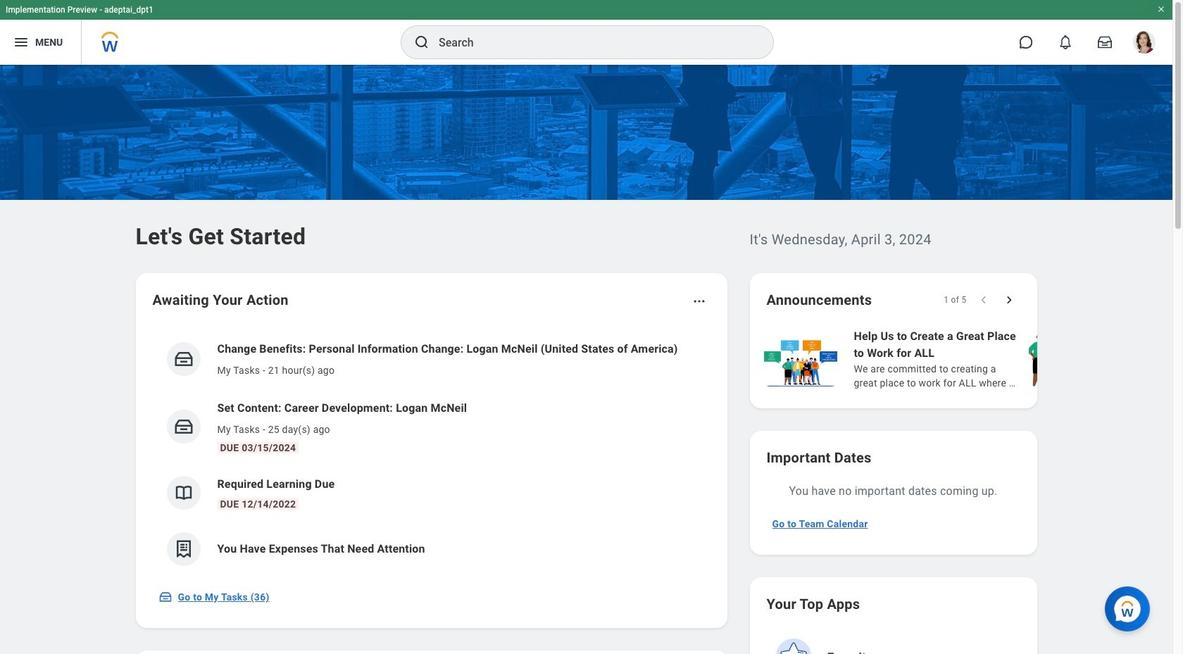 Task type: describe. For each thing, give the bounding box(es) containing it.
close environment banner image
[[1158, 5, 1166, 13]]

inbox image
[[173, 417, 194, 438]]

1 horizontal spatial list
[[761, 327, 1184, 392]]

related actions image
[[692, 295, 707, 309]]

inbox large image
[[1099, 35, 1113, 49]]

Search Workday  search field
[[439, 27, 745, 58]]

0 horizontal spatial list
[[153, 330, 711, 578]]



Task type: vqa. For each thing, say whether or not it's contained in the screenshot.
fifth menu item from the bottom
no



Task type: locate. For each thing, give the bounding box(es) containing it.
dashboard expenses image
[[173, 539, 194, 560]]

inbox image inside list
[[173, 349, 194, 370]]

0 horizontal spatial inbox image
[[158, 591, 172, 605]]

status
[[944, 295, 967, 306]]

notifications large image
[[1059, 35, 1073, 49]]

chevron left small image
[[977, 293, 991, 307]]

main content
[[0, 65, 1184, 655]]

inbox image
[[173, 349, 194, 370], [158, 591, 172, 605]]

1 horizontal spatial inbox image
[[173, 349, 194, 370]]

profile logan mcneil image
[[1134, 31, 1156, 56]]

banner
[[0, 0, 1173, 65]]

0 vertical spatial inbox image
[[173, 349, 194, 370]]

chevron right small image
[[1002, 293, 1017, 307]]

search image
[[414, 34, 431, 51]]

1 vertical spatial inbox image
[[158, 591, 172, 605]]

book open image
[[173, 483, 194, 504]]

justify image
[[13, 34, 30, 51]]

list
[[761, 327, 1184, 392], [153, 330, 711, 578]]



